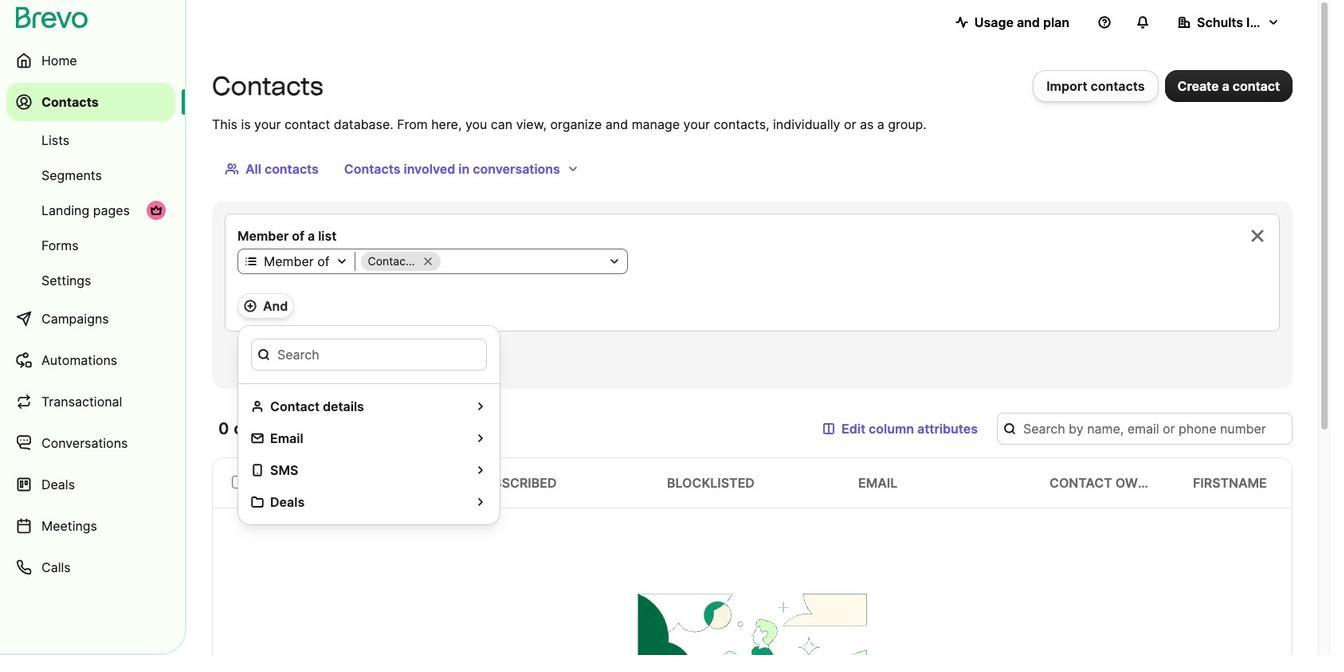 Task type: describe. For each thing, give the bounding box(es) containing it.
attributes
[[918, 421, 978, 437]]

contact inside create a contact 'button'
[[1233, 78, 1280, 94]]

transactional
[[41, 394, 122, 410]]

and
[[263, 298, 288, 314]]

Search by name, email or phone number search field
[[997, 413, 1293, 445]]

view,
[[516, 116, 547, 132]]

contacts involved in conversations button
[[331, 153, 592, 185]]

Search search field
[[251, 339, 487, 371]]

or
[[844, 116, 856, 132]]

group.
[[888, 116, 927, 132]]

subscribed
[[476, 475, 557, 491]]

meetings
[[41, 518, 97, 534]]

contacts for import contacts
[[1091, 78, 1145, 94]]

of for member of
[[317, 253, 330, 269]]

database.
[[334, 116, 394, 132]]

individually
[[773, 116, 840, 132]]

contact
[[270, 399, 320, 414]]

deals link
[[6, 466, 175, 504]]

contacts involved in conversations
[[344, 161, 560, 177]]

calls link
[[6, 548, 175, 587]]

pages
[[93, 202, 130, 218]]

email
[[858, 475, 898, 491]]

automations
[[41, 352, 117, 368]]

involved
[[404, 161, 455, 177]]

deals inside deals link
[[41, 477, 75, 493]]

1 horizontal spatial a
[[877, 116, 885, 132]]

create
[[1178, 78, 1219, 94]]

all
[[246, 161, 261, 177]]

forms link
[[6, 230, 175, 261]]

member for member of a list
[[238, 228, 289, 244]]

all contacts
[[246, 161, 319, 177]]

details
[[323, 399, 364, 414]]

segments
[[41, 167, 102, 183]]

1 vertical spatial deals
[[270, 494, 305, 510]]

contacts inside contacts involved in conversations button
[[344, 161, 401, 177]]

owner
[[1116, 475, 1164, 491]]

and button
[[238, 293, 294, 319]]

lists link
[[6, 124, 175, 156]]

conversations
[[473, 161, 560, 177]]

organize
[[550, 116, 602, 132]]

list
[[318, 228, 337, 244]]

landing
[[41, 202, 89, 218]]

left___rvooi image
[[150, 204, 163, 217]]

contact for contact owner
[[1050, 475, 1113, 491]]

column
[[869, 421, 914, 437]]

all contacts button
[[212, 153, 331, 185]]

home link
[[6, 41, 175, 80]]

import contacts
[[1047, 78, 1145, 94]]

campaigns link
[[6, 300, 175, 338]]

import
[[1047, 78, 1088, 94]]

contacts inside contacts link
[[41, 94, 99, 110]]

automations link
[[6, 341, 175, 379]]

1 your from the left
[[254, 116, 281, 132]]

contact owner
[[1050, 475, 1164, 491]]

forms
[[41, 238, 79, 253]]

home
[[41, 53, 77, 69]]

contacts,
[[714, 116, 770, 132]]

calls
[[41, 560, 71, 576]]

contacts link
[[6, 83, 175, 121]]

settings link
[[6, 265, 175, 297]]



Task type: locate. For each thing, give the bounding box(es) containing it.
2 vertical spatial contact
[[234, 419, 293, 438]]

contacts down database.
[[344, 161, 401, 177]]

list box containing contact details
[[238, 325, 501, 525]]

schults inc button
[[1165, 6, 1293, 38]]

1 horizontal spatial of
[[317, 253, 330, 269]]

create a contact
[[1178, 78, 1280, 94]]

and left plan
[[1017, 14, 1040, 30]]

0
[[218, 419, 230, 438]]

1 vertical spatial of
[[317, 253, 330, 269]]

member up member of
[[238, 228, 289, 244]]

1 vertical spatial member
[[264, 253, 314, 269]]

or button
[[238, 351, 284, 376]]

a left the list
[[308, 228, 315, 244]]

conversations link
[[6, 424, 175, 462]]

deals up meetings
[[41, 477, 75, 493]]

a inside create a contact 'button'
[[1222, 78, 1230, 94]]

contacts right the import
[[1091, 78, 1145, 94]]

landing pages link
[[6, 194, 175, 226]]

manage
[[632, 116, 680, 132]]

and inside button
[[1017, 14, 1040, 30]]

1 vertical spatial and
[[606, 116, 628, 132]]

in
[[459, 161, 470, 177]]

0 horizontal spatial your
[[254, 116, 281, 132]]

create a contact button
[[1165, 70, 1293, 102]]

landing pages
[[41, 202, 130, 218]]

schults inc
[[1197, 14, 1265, 30]]

1 contact from the left
[[264, 475, 327, 491]]

sms
[[270, 462, 298, 478]]

of for member of a list
[[292, 228, 304, 244]]

usage
[[975, 14, 1014, 30]]

member of a list
[[238, 228, 337, 244]]

0 vertical spatial contact
[[1233, 78, 1280, 94]]

member for member of
[[264, 253, 314, 269]]

1 horizontal spatial contact
[[1050, 475, 1113, 491]]

1 horizontal spatial and
[[1017, 14, 1040, 30]]

contact
[[1233, 78, 1280, 94], [285, 116, 330, 132], [234, 419, 293, 438]]

2 horizontal spatial a
[[1222, 78, 1230, 94]]

0 contact +
[[218, 419, 308, 438]]

from
[[397, 116, 428, 132]]

usage and plan
[[975, 14, 1070, 30]]

or
[[263, 356, 278, 371]]

member down member of a list
[[264, 253, 314, 269]]

your right is
[[254, 116, 281, 132]]

conversations
[[41, 435, 128, 451]]

0 vertical spatial and
[[1017, 14, 1040, 30]]

this
[[212, 116, 237, 132]]

+
[[299, 421, 308, 437]]

lists
[[41, 132, 69, 148]]

contact up all contacts
[[285, 116, 330, 132]]

a
[[1222, 78, 1230, 94], [877, 116, 885, 132], [308, 228, 315, 244]]

contact down email
[[264, 475, 327, 491]]

of
[[292, 228, 304, 244], [317, 253, 330, 269]]

member of button
[[238, 252, 355, 271]]

contacts up lists
[[41, 94, 99, 110]]

list box
[[238, 325, 501, 525]]

import contacts button
[[1033, 70, 1159, 102]]

can
[[491, 116, 513, 132]]

contacts for all contacts
[[265, 161, 319, 177]]

and
[[1017, 14, 1040, 30], [606, 116, 628, 132]]

of up member of
[[292, 228, 304, 244]]

2 contact from the left
[[1050, 475, 1113, 491]]

member inside button
[[264, 253, 314, 269]]

1 vertical spatial a
[[877, 116, 885, 132]]

0 vertical spatial a
[[1222, 78, 1230, 94]]

campaigns
[[41, 311, 109, 327]]

1 vertical spatial contact
[[285, 116, 330, 132]]

contact down contact
[[234, 419, 293, 438]]

meetings link
[[6, 507, 175, 545]]

0 horizontal spatial of
[[292, 228, 304, 244]]

0 horizontal spatial contacts
[[41, 94, 99, 110]]

edit column attributes
[[842, 421, 978, 437]]

0 horizontal spatial deals
[[41, 477, 75, 493]]

1 horizontal spatial contacts
[[1091, 78, 1145, 94]]

0 vertical spatial contacts
[[1091, 78, 1145, 94]]

contact left owner
[[1050, 475, 1113, 491]]

inc
[[1247, 14, 1265, 30]]

is
[[241, 116, 251, 132]]

segments link
[[6, 159, 175, 191]]

edit column attributes button
[[810, 413, 991, 445]]

usage and plan button
[[943, 6, 1082, 38]]

and left manage
[[606, 116, 628, 132]]

contact details
[[270, 399, 364, 414]]

of down the list
[[317, 253, 330, 269]]

this is your contact database. from here, you can view, organize and manage your contacts, individually or as a group.
[[212, 116, 927, 132]]

a right as
[[877, 116, 885, 132]]

1 vertical spatial contacts
[[265, 161, 319, 177]]

0 horizontal spatial a
[[308, 228, 315, 244]]

0 horizontal spatial contacts
[[265, 161, 319, 177]]

blocklisted
[[667, 475, 755, 491]]

contact for contact
[[264, 475, 327, 491]]

0 vertical spatial member
[[238, 228, 289, 244]]

schults
[[1197, 14, 1244, 30]]

edit
[[842, 421, 866, 437]]

contact right create
[[1233, 78, 1280, 94]]

contacts inside button
[[1091, 78, 1145, 94]]

1 horizontal spatial deals
[[270, 494, 305, 510]]

deals down sms
[[270, 494, 305, 510]]

contact
[[264, 475, 327, 491], [1050, 475, 1113, 491]]

transactional link
[[6, 383, 175, 421]]

2 your from the left
[[684, 116, 710, 132]]

deals
[[41, 477, 75, 493], [270, 494, 305, 510]]

of inside button
[[317, 253, 330, 269]]

email
[[270, 430, 303, 446]]

0 horizontal spatial and
[[606, 116, 628, 132]]

contacts inside 'button'
[[265, 161, 319, 177]]

1 horizontal spatial contacts
[[212, 71, 323, 101]]

plan
[[1043, 14, 1070, 30]]

a right create
[[1222, 78, 1230, 94]]

firstname
[[1193, 475, 1267, 491]]

your
[[254, 116, 281, 132], [684, 116, 710, 132]]

0 vertical spatial of
[[292, 228, 304, 244]]

your right manage
[[684, 116, 710, 132]]

contacts right all
[[265, 161, 319, 177]]

1 horizontal spatial your
[[684, 116, 710, 132]]

settings
[[41, 273, 91, 289]]

0 vertical spatial deals
[[41, 477, 75, 493]]

contacts up is
[[212, 71, 323, 101]]

contacts
[[212, 71, 323, 101], [41, 94, 99, 110], [344, 161, 401, 177]]

2 horizontal spatial contacts
[[344, 161, 401, 177]]

you
[[465, 116, 487, 132]]

contacts
[[1091, 78, 1145, 94], [265, 161, 319, 177]]

as
[[860, 116, 874, 132]]

member
[[238, 228, 289, 244], [264, 253, 314, 269]]

0 horizontal spatial contact
[[264, 475, 327, 491]]

member of
[[264, 253, 330, 269]]

here,
[[431, 116, 462, 132]]

2 vertical spatial a
[[308, 228, 315, 244]]



Task type: vqa. For each thing, say whether or not it's contained in the screenshot.
the topmost Password
no



